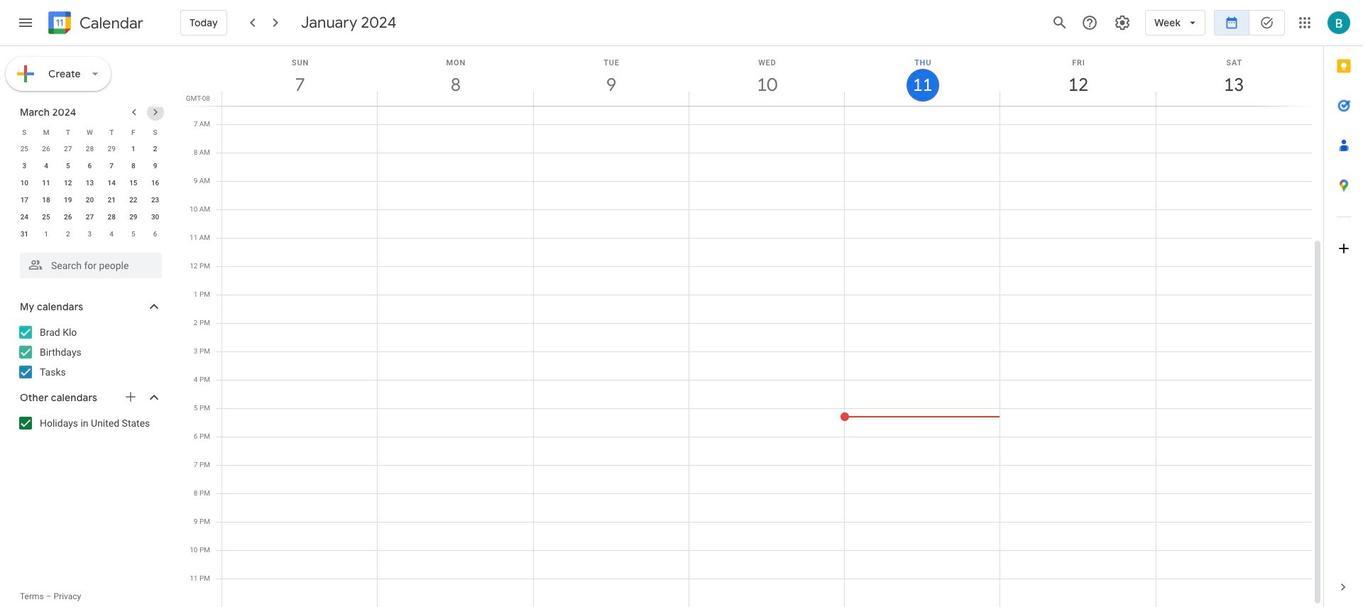 Task type: vqa. For each thing, say whether or not it's contained in the screenshot.
Calendar element
yes



Task type: locate. For each thing, give the bounding box(es) containing it.
22 element
[[125, 192, 142, 209]]

7 row from the top
[[13, 226, 166, 243]]

april 1 element
[[38, 226, 55, 243]]

april 5 element
[[125, 226, 142, 243]]

15 element
[[125, 175, 142, 192]]

3 element
[[16, 158, 33, 175]]

26 element
[[59, 209, 77, 226]]

16 element
[[147, 175, 164, 192]]

10 element
[[16, 175, 33, 192]]

14 element
[[103, 175, 120, 192]]

2 element
[[147, 141, 164, 158]]

february 26 element
[[38, 141, 55, 158]]

row group
[[13, 141, 166, 243]]

april 3 element
[[81, 226, 98, 243]]

30 element
[[147, 209, 164, 226]]

27 element
[[81, 209, 98, 226]]

4 column header from the left
[[689, 46, 845, 106]]

heading inside calendar element
[[77, 15, 143, 32]]

4 element
[[38, 158, 55, 175]]

april 4 element
[[103, 226, 120, 243]]

12 element
[[59, 175, 77, 192]]

3 row from the top
[[13, 158, 166, 175]]

column header
[[222, 46, 378, 106], [377, 46, 534, 106], [533, 46, 689, 106], [689, 46, 845, 106], [844, 46, 1001, 106], [1000, 46, 1156, 106], [1156, 46, 1312, 106]]

31 element
[[16, 226, 33, 243]]

8 element
[[125, 158, 142, 175]]

tab list
[[1324, 46, 1363, 567]]

grid
[[182, 46, 1323, 607]]

1 element
[[125, 141, 142, 158]]

13 element
[[81, 175, 98, 192]]

Search for people text field
[[28, 253, 153, 278]]

february 25 element
[[16, 141, 33, 158]]

11 element
[[38, 175, 55, 192]]

1 row from the top
[[13, 124, 166, 141]]

6 column header from the left
[[1000, 46, 1156, 106]]

None search field
[[0, 247, 176, 278]]

february 27 element
[[59, 141, 77, 158]]

5 row from the top
[[13, 192, 166, 209]]

6 row from the top
[[13, 209, 166, 226]]

5 column header from the left
[[844, 46, 1001, 106]]

february 29 element
[[103, 141, 120, 158]]

february 28 element
[[81, 141, 98, 158]]

heading
[[77, 15, 143, 32]]

1 column header from the left
[[222, 46, 378, 106]]

4 row from the top
[[13, 175, 166, 192]]

row
[[13, 124, 166, 141], [13, 141, 166, 158], [13, 158, 166, 175], [13, 175, 166, 192], [13, 192, 166, 209], [13, 209, 166, 226], [13, 226, 166, 243]]



Task type: describe. For each thing, give the bounding box(es) containing it.
29 element
[[125, 209, 142, 226]]

main drawer image
[[17, 14, 34, 31]]

7 column header from the left
[[1156, 46, 1312, 106]]

9 element
[[147, 158, 164, 175]]

17 element
[[16, 192, 33, 209]]

20 element
[[81, 192, 98, 209]]

23 element
[[147, 192, 164, 209]]

2 column header from the left
[[377, 46, 534, 106]]

6 element
[[81, 158, 98, 175]]

28 element
[[103, 209, 120, 226]]

april 2 element
[[59, 226, 77, 243]]

5 element
[[59, 158, 77, 175]]

7 element
[[103, 158, 120, 175]]

settings menu image
[[1114, 14, 1131, 31]]

calendar element
[[45, 9, 143, 40]]

21 element
[[103, 192, 120, 209]]

my calendars list
[[3, 321, 176, 383]]

25 element
[[38, 209, 55, 226]]

add other calendars image
[[124, 390, 138, 404]]

24 element
[[16, 209, 33, 226]]

2 row from the top
[[13, 141, 166, 158]]

19 element
[[59, 192, 77, 209]]

3 column header from the left
[[533, 46, 689, 106]]

april 6 element
[[147, 226, 164, 243]]

18 element
[[38, 192, 55, 209]]

march 2024 grid
[[13, 124, 166, 243]]



